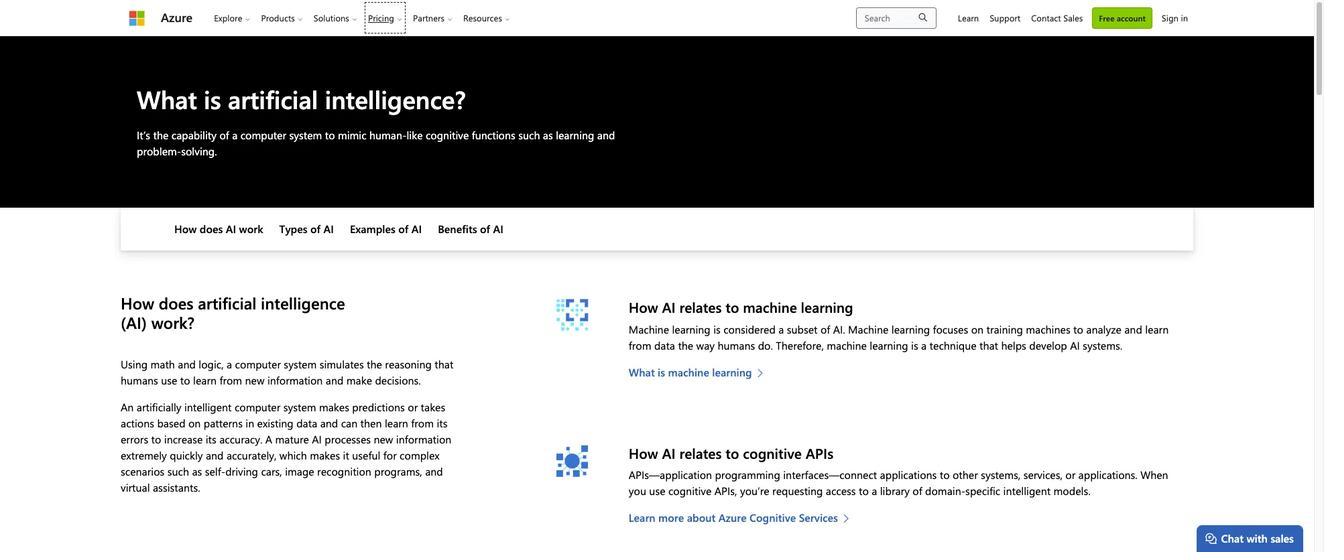 Task type: locate. For each thing, give the bounding box(es) containing it.
computer down what is artificial intelligence?
[[240, 128, 286, 142]]

in right sign
[[1181, 12, 1188, 23]]

how for how ai relates to cognitive apis apis—application programming interfaces—connect applications to other systems, services, or applications. when you use cognitive apis, you're requesting access to a library of domain-specific intelligent models.
[[629, 444, 658, 462]]

artificial for is
[[228, 82, 318, 115]]

relates up apis—application
[[679, 444, 722, 462]]

0 horizontal spatial or
[[408, 400, 418, 414]]

0 horizontal spatial in
[[246, 416, 254, 430]]

humans inside how ai relates to machine learning machine learning is considered a subset of ai. machine learning focuses on training machines to analyze and learn from data the way humans do. therefore, machine learning is a technique that helps develop ai systems.
[[718, 338, 755, 352]]

partners button
[[408, 0, 458, 36]]

learn
[[1145, 322, 1169, 336], [193, 373, 217, 388], [385, 416, 408, 430]]

resources
[[463, 12, 502, 23]]

the up make
[[367, 357, 382, 371]]

sign in link
[[1157, 0, 1193, 36]]

makes up can
[[319, 400, 349, 414]]

0 horizontal spatial on
[[188, 416, 201, 430]]

0 vertical spatial on
[[971, 322, 984, 336]]

from down logic,
[[220, 373, 242, 388]]

considered
[[724, 322, 776, 336]]

data up what is machine learning
[[654, 338, 675, 352]]

to up extremely
[[151, 432, 161, 447]]

1 horizontal spatial that
[[980, 338, 998, 352]]

of left ai.
[[821, 322, 830, 336]]

or left takes
[[408, 400, 418, 414]]

1 horizontal spatial information
[[396, 432, 451, 447]]

is
[[204, 82, 221, 115], [713, 322, 721, 336], [911, 338, 918, 352], [658, 365, 665, 379]]

1 horizontal spatial such
[[518, 128, 540, 142]]

0 vertical spatial computer
[[240, 128, 286, 142]]

1 vertical spatial learn
[[629, 511, 656, 525]]

actions
[[121, 416, 154, 430]]

1 vertical spatial what
[[629, 365, 655, 379]]

intelligent up patterns
[[184, 400, 232, 414]]

2 horizontal spatial machine
[[827, 338, 867, 352]]

relates for machine
[[679, 298, 722, 317]]

useful
[[352, 449, 380, 463]]

1 vertical spatial cognitive
[[743, 444, 802, 462]]

math
[[151, 357, 175, 371]]

as left the self-
[[192, 465, 202, 479]]

1 horizontal spatial new
[[374, 432, 393, 447]]

or up models.
[[1066, 468, 1076, 482]]

system inside using math and logic, a computer system simulates the reasoning that humans use to learn from new information and make decisions.
[[284, 357, 317, 371]]

2 horizontal spatial from
[[629, 338, 651, 352]]

applications.
[[1079, 468, 1138, 482]]

0 horizontal spatial use
[[161, 373, 177, 388]]

machine right ai.
[[848, 322, 889, 336]]

on
[[971, 322, 984, 336], [188, 416, 201, 430]]

analyze
[[1086, 322, 1122, 336]]

to inside it's the capability of a computer system to mimic human-like cognitive functions such as learning and problem-solving.
[[325, 128, 335, 142]]

1 vertical spatial azure
[[719, 511, 747, 525]]

what is machine learning
[[629, 365, 752, 379]]

1 vertical spatial that
[[435, 357, 454, 371]]

of inside how ai relates to machine learning machine learning is considered a subset of ai. machine learning focuses on training machines to analyze and learn from data the way humans do. therefore, machine learning is a technique that helps develop ai systems.
[[821, 322, 830, 336]]

products button
[[256, 0, 308, 36]]

system up existing
[[283, 400, 316, 414]]

1 vertical spatial from
[[220, 373, 242, 388]]

what is machine learning link
[[629, 364, 770, 381]]

data inside an artificially intelligent computer system makes predictions or takes actions based on patterns in existing data and can then learn from its errors to increase its accuracy. a mature ai processes new information extremely quickly and accurately, which makes it useful for complex scenarios such as self-driving cars, image recognition programs, and virtual assistants.
[[296, 416, 317, 430]]

a left subset on the bottom
[[779, 322, 784, 336]]

1 horizontal spatial on
[[971, 322, 984, 336]]

2 horizontal spatial cognitive
[[743, 444, 802, 462]]

from up what is machine learning
[[629, 338, 651, 352]]

sales
[[1064, 12, 1083, 23]]

0 horizontal spatial humans
[[121, 373, 158, 388]]

such up the assistants.
[[167, 465, 189, 479]]

artificial for does
[[198, 293, 256, 314]]

0 horizontal spatial from
[[220, 373, 242, 388]]

decisions.
[[375, 373, 421, 388]]

way
[[696, 338, 715, 352]]

artificial inside how does artificial intelligence (ai) work?
[[198, 293, 256, 314]]

makes left the it
[[310, 449, 340, 463]]

information up 'complex'
[[396, 432, 451, 447]]

apis—application
[[629, 468, 712, 482]]

intelligent
[[184, 400, 232, 414], [1003, 484, 1051, 498]]

1 relates from the top
[[679, 298, 722, 317]]

0 horizontal spatial azure
[[161, 9, 193, 25]]

to up domain-
[[940, 468, 950, 482]]

computer inside an artificially intelligent computer system makes predictions or takes actions based on patterns in existing data and can then learn from its errors to increase its accuracy. a mature ai processes new information extremely quickly and accurately, which makes it useful for complex scenarios such as self-driving cars, image recognition programs, and virtual assistants.
[[235, 400, 280, 414]]

the left way
[[678, 338, 693, 352]]

0 vertical spatial humans
[[718, 338, 755, 352]]

that inside how ai relates to machine learning machine learning is considered a subset of ai. machine learning focuses on training machines to analyze and learn from data the way humans do. therefore, machine learning is a technique that helps develop ai systems.
[[980, 338, 998, 352]]

the inside using math and logic, a computer system simulates the reasoning that humans use to learn from new information and make decisions.
[[367, 357, 382, 371]]

mature
[[275, 432, 309, 447]]

learn right analyze
[[1145, 322, 1169, 336]]

1 vertical spatial the
[[678, 338, 693, 352]]

self-
[[205, 465, 225, 479]]

relates inside how ai relates to machine learning machine learning is considered a subset of ai. machine learning focuses on training machines to analyze and learn from data the way humans do. therefore, machine learning is a technique that helps develop ai systems.
[[679, 298, 722, 317]]

2 vertical spatial cognitive
[[668, 484, 712, 498]]

0 vertical spatial the
[[153, 128, 169, 142]]

recognition
[[317, 465, 371, 479]]

the
[[153, 128, 169, 142], [678, 338, 693, 352], [367, 357, 382, 371]]

learn inside an artificially intelligent computer system makes predictions or takes actions based on patterns in existing data and can then learn from its errors to increase its accuracy. a mature ai processes new information extremely quickly and accurately, which makes it useful for complex scenarios such as self-driving cars, image recognition programs, and virtual assistants.
[[385, 416, 408, 430]]

of right types on the top of page
[[310, 222, 321, 236]]

machine down ai.
[[827, 338, 867, 352]]

learn
[[958, 12, 979, 23], [629, 511, 656, 525]]

0 horizontal spatial what
[[137, 82, 197, 115]]

it's the capability of a computer system to mimic human-like cognitive functions such as learning and problem-solving.
[[137, 128, 615, 158]]

as inside it's the capability of a computer system to mimic human-like cognitive functions such as learning and problem-solving.
[[543, 128, 553, 142]]

computer up existing
[[235, 400, 280, 414]]

helps
[[1001, 338, 1026, 352]]

learn down "predictions"
[[385, 416, 408, 430]]

1 horizontal spatial from
[[411, 416, 434, 430]]

simulates
[[320, 357, 364, 371]]

1 horizontal spatial machine
[[848, 322, 889, 336]]

new up existing
[[245, 373, 265, 388]]

of down applications
[[913, 484, 922, 498]]

1 vertical spatial relates
[[679, 444, 722, 462]]

machine down way
[[668, 365, 709, 379]]

0 horizontal spatial cognitive
[[426, 128, 469, 142]]

from
[[629, 338, 651, 352], [220, 373, 242, 388], [411, 416, 434, 430]]

to left mimic
[[325, 128, 335, 142]]

azure inside primary "element"
[[161, 9, 193, 25]]

as right the functions
[[543, 128, 553, 142]]

azure down the apis, in the right of the page
[[719, 511, 747, 525]]

what is artificial intelligence?
[[137, 82, 466, 115]]

0 vertical spatial in
[[1181, 12, 1188, 23]]

how ai relates to machine learning machine learning is considered a subset of ai. machine learning focuses on training machines to analyze and learn from data the way humans do. therefore, machine learning is a technique that helps develop ai systems.
[[629, 298, 1169, 352]]

0 vertical spatial artificial
[[228, 82, 318, 115]]

azure
[[161, 9, 193, 25], [719, 511, 747, 525]]

2 machine from the left
[[848, 322, 889, 336]]

solutions button
[[308, 0, 363, 36]]

and
[[597, 128, 615, 142], [1125, 322, 1142, 336], [178, 357, 196, 371], [326, 373, 344, 388], [320, 416, 338, 430], [206, 449, 224, 463], [425, 465, 443, 479]]

free
[[1099, 12, 1115, 23]]

computer inside using math and logic, a computer system simulates the reasoning that humans use to learn from new information and make decisions.
[[235, 357, 281, 371]]

use inside how ai relates to cognitive apis apis—application programming interfaces—connect applications to other systems, services, or applications. when you use cognitive apis, you're requesting access to a library of domain-specific intelligent models.
[[649, 484, 665, 498]]

0 horizontal spatial learn
[[193, 373, 217, 388]]

how for how ai relates to machine learning machine learning is considered a subset of ai. machine learning focuses on training machines to analyze and learn from data the way humans do. therefore, machine learning is a technique that helps develop ai systems.
[[629, 298, 658, 317]]

2 horizontal spatial the
[[678, 338, 693, 352]]

computer for of
[[240, 128, 286, 142]]

requesting
[[772, 484, 823, 498]]

2 horizontal spatial learn
[[1145, 322, 1169, 336]]

does for artificial
[[159, 293, 194, 314]]

types of ai
[[279, 222, 334, 236]]

virtual
[[121, 481, 150, 495]]

to right the access
[[859, 484, 869, 498]]

0 vertical spatial data
[[654, 338, 675, 352]]

on inside an artificially intelligent computer system makes predictions or takes actions based on patterns in existing data and can then learn from its errors to increase its accuracy. a mature ai processes new information extremely quickly and accurately, which makes it useful for complex scenarios such as self-driving cars, image recognition programs, and virtual assistants.
[[188, 416, 201, 430]]

0 horizontal spatial data
[[296, 416, 317, 430]]

2 vertical spatial system
[[283, 400, 316, 414]]

patterns
[[204, 416, 243, 430]]

1 vertical spatial in
[[246, 416, 254, 430]]

or inside how ai relates to cognitive apis apis—application programming interfaces—connect applications to other systems, services, or applications. when you use cognitive apis, you're requesting access to a library of domain-specific intelligent models.
[[1066, 468, 1076, 482]]

0 vertical spatial as
[[543, 128, 553, 142]]

machine up what is machine learning
[[629, 322, 669, 336]]

0 horizontal spatial the
[[153, 128, 169, 142]]

does inside how does artificial intelligence (ai) work?
[[159, 293, 194, 314]]

use down the math
[[161, 373, 177, 388]]

information up existing
[[267, 373, 323, 388]]

1 horizontal spatial what
[[629, 365, 655, 379]]

1 horizontal spatial intelligent
[[1003, 484, 1051, 498]]

0 horizontal spatial as
[[192, 465, 202, 479]]

0 vertical spatial such
[[518, 128, 540, 142]]

computer inside it's the capability of a computer system to mimic human-like cognitive functions such as learning and problem-solving.
[[240, 128, 286, 142]]

a inside how ai relates to cognitive apis apis—application programming interfaces—connect applications to other systems, services, or applications. when you use cognitive apis, you're requesting access to a library of domain-specific intelligent models.
[[872, 484, 877, 498]]

such
[[518, 128, 540, 142], [167, 465, 189, 479]]

machines
[[1026, 322, 1071, 336]]

1 vertical spatial such
[[167, 465, 189, 479]]

make
[[347, 373, 372, 388]]

how for how does ai work
[[174, 222, 197, 236]]

0 vertical spatial new
[[245, 373, 265, 388]]

sign
[[1162, 12, 1179, 23]]

humans down using
[[121, 373, 158, 388]]

solutions
[[314, 12, 349, 23]]

contact
[[1031, 12, 1061, 23]]

1 vertical spatial data
[[296, 416, 317, 430]]

0 vertical spatial does
[[200, 222, 223, 236]]

that right "reasoning"
[[435, 357, 454, 371]]

cognitive
[[426, 128, 469, 142], [743, 444, 802, 462], [668, 484, 712, 498]]

system for simulates
[[284, 357, 317, 371]]

0 vertical spatial intelligent
[[184, 400, 232, 414]]

1 vertical spatial its
[[206, 432, 216, 447]]

learn down logic,
[[193, 373, 217, 388]]

about
[[687, 511, 716, 525]]

0 vertical spatial what
[[137, 82, 197, 115]]

to up considered
[[726, 298, 739, 317]]

1 vertical spatial learn
[[193, 373, 217, 388]]

on up increase
[[188, 416, 201, 430]]

1 vertical spatial information
[[396, 432, 451, 447]]

system down what is artificial intelligence?
[[289, 128, 322, 142]]

apis
[[806, 444, 834, 462]]

1 vertical spatial system
[[284, 357, 317, 371]]

0 horizontal spatial machine
[[629, 322, 669, 336]]

how inside how ai relates to cognitive apis apis—application programming interfaces—connect applications to other systems, services, or applications. when you use cognitive apis, you're requesting access to a library of domain-specific intelligent models.
[[629, 444, 658, 462]]

new up for
[[374, 432, 393, 447]]

its down patterns
[[206, 432, 216, 447]]

accurately,
[[227, 449, 277, 463]]

to
[[325, 128, 335, 142], [726, 298, 739, 317], [1074, 322, 1083, 336], [180, 373, 190, 388], [151, 432, 161, 447], [726, 444, 739, 462], [940, 468, 950, 482], [859, 484, 869, 498]]

azure left explore
[[161, 9, 193, 25]]

learn left support
[[958, 12, 979, 23]]

0 horizontal spatial intelligent
[[184, 400, 232, 414]]

2 vertical spatial computer
[[235, 400, 280, 414]]

its
[[437, 416, 448, 430], [206, 432, 216, 447]]

such right the functions
[[518, 128, 540, 142]]

from down takes
[[411, 416, 434, 430]]

logic,
[[199, 357, 224, 371]]

of inside it's the capability of a computer system to mimic human-like cognitive functions such as learning and problem-solving.
[[220, 128, 229, 142]]

2 vertical spatial the
[[367, 357, 382, 371]]

how does artificial intelligence (ai) work?
[[121, 293, 345, 333]]

use
[[161, 373, 177, 388], [649, 484, 665, 498]]

2 relates from the top
[[679, 444, 722, 462]]

more
[[658, 511, 684, 525]]

0 vertical spatial relates
[[679, 298, 722, 317]]

learn link
[[953, 0, 984, 36]]

computer right logic,
[[235, 357, 281, 371]]

use inside using math and logic, a computer system simulates the reasoning that humans use to learn from new information and make decisions.
[[161, 373, 177, 388]]

how inside how ai relates to machine learning machine learning is considered a subset of ai. machine learning focuses on training machines to analyze and learn from data the way humans do. therefore, machine learning is a technique that helps develop ai systems.
[[629, 298, 658, 317]]

0 vertical spatial azure
[[161, 9, 193, 25]]

0 horizontal spatial that
[[435, 357, 454, 371]]

1 vertical spatial computer
[[235, 357, 281, 371]]

a inside it's the capability of a computer system to mimic human-like cognitive functions such as learning and problem-solving.
[[232, 128, 238, 142]]

0 vertical spatial machine
[[743, 298, 797, 317]]

1 horizontal spatial or
[[1066, 468, 1076, 482]]

scenarios
[[121, 465, 165, 479]]

benefits of ai
[[438, 222, 503, 236]]

1 vertical spatial on
[[188, 416, 201, 430]]

a
[[265, 432, 272, 447]]

applications
[[880, 468, 937, 482]]

0 vertical spatial learn
[[1145, 322, 1169, 336]]

a right capability
[[232, 128, 238, 142]]

1 vertical spatial new
[[374, 432, 393, 447]]

ai
[[226, 222, 236, 236], [323, 222, 334, 236], [412, 222, 422, 236], [493, 222, 503, 236], [662, 298, 676, 317], [1070, 338, 1080, 352], [312, 432, 322, 447], [662, 444, 676, 462]]

0 vertical spatial that
[[980, 338, 998, 352]]

in up accuracy.
[[246, 416, 254, 430]]

intelligent inside how ai relates to cognitive apis apis—application programming interfaces—connect applications to other systems, services, or applications. when you use cognitive apis, you're requesting access to a library of domain-specific intelligent models.
[[1003, 484, 1051, 498]]

system inside it's the capability of a computer system to mimic human-like cognitive functions such as learning and problem-solving.
[[289, 128, 322, 142]]

1 vertical spatial or
[[1066, 468, 1076, 482]]

1 horizontal spatial humans
[[718, 338, 755, 352]]

intelligent down services,
[[1003, 484, 1051, 498]]

2 vertical spatial from
[[411, 416, 434, 430]]

an
[[121, 400, 134, 414]]

its down takes
[[437, 416, 448, 430]]

cars,
[[261, 465, 282, 479]]

on right focuses
[[971, 322, 984, 336]]

1 vertical spatial makes
[[310, 449, 340, 463]]

does right the "(ai)"
[[159, 293, 194, 314]]

complex
[[400, 449, 440, 463]]

humans down considered
[[718, 338, 755, 352]]

ai inside how ai relates to cognitive apis apis—application programming interfaces—connect applications to other systems, services, or applications. when you use cognitive apis, you're requesting access to a library of domain-specific intelligent models.
[[662, 444, 676, 462]]

2 vertical spatial learn
[[385, 416, 408, 430]]

assistants.
[[153, 481, 200, 495]]

types
[[279, 222, 307, 236]]

support
[[990, 12, 1021, 23]]

0 horizontal spatial information
[[267, 373, 323, 388]]

of
[[220, 128, 229, 142], [310, 222, 321, 236], [398, 222, 409, 236], [480, 222, 490, 236], [821, 322, 830, 336], [913, 484, 922, 498]]

1 horizontal spatial does
[[200, 222, 223, 236]]

Global search field
[[856, 7, 937, 28]]

0 horizontal spatial such
[[167, 465, 189, 479]]

1 vertical spatial as
[[192, 465, 202, 479]]

1 vertical spatial intelligent
[[1003, 484, 1051, 498]]

new inside using math and logic, a computer system simulates the reasoning that humans use to learn from new information and make decisions.
[[245, 373, 265, 388]]

that
[[980, 338, 998, 352], [435, 357, 454, 371]]

0 vertical spatial system
[[289, 128, 322, 142]]

predictions
[[352, 400, 405, 414]]

learn more about azure cognitive services link
[[629, 510, 856, 526]]

1 horizontal spatial its
[[437, 416, 448, 430]]

1 horizontal spatial azure
[[719, 511, 747, 525]]

1 horizontal spatial data
[[654, 338, 675, 352]]

humans
[[718, 338, 755, 352], [121, 373, 158, 388]]

from inside how ai relates to machine learning machine learning is considered a subset of ai. machine learning focuses on training machines to analyze and learn from data the way humans do. therefore, machine learning is a technique that helps develop ai systems.
[[629, 338, 651, 352]]

cognitive up programming
[[743, 444, 802, 462]]

humans inside using math and logic, a computer system simulates the reasoning that humans use to learn from new information and make decisions.
[[121, 373, 158, 388]]

when
[[1141, 468, 1168, 482]]

that down training
[[980, 338, 998, 352]]

how inside how does artificial intelligence (ai) work?
[[121, 293, 154, 314]]

contact sales
[[1031, 12, 1083, 23]]

cognitive right the like
[[426, 128, 469, 142]]

1 vertical spatial humans
[[121, 373, 158, 388]]

of right capability
[[220, 128, 229, 142]]

0 vertical spatial cognitive
[[426, 128, 469, 142]]

system left simulates in the left of the page
[[284, 357, 317, 371]]

the up problem-
[[153, 128, 169, 142]]

use right you
[[649, 484, 665, 498]]

a left library
[[872, 484, 877, 498]]

how does ai work
[[174, 222, 263, 236]]

to left analyze
[[1074, 322, 1083, 336]]

1 vertical spatial does
[[159, 293, 194, 314]]

and inside how ai relates to machine learning machine learning is considered a subset of ai. machine learning focuses on training machines to analyze and learn from data the way humans do. therefore, machine learning is a technique that helps develop ai systems.
[[1125, 322, 1142, 336]]

relates up way
[[679, 298, 722, 317]]

artificially
[[137, 400, 181, 414]]

machine up considered
[[743, 298, 797, 317]]

does left work
[[200, 222, 223, 236]]

relates inside how ai relates to cognitive apis apis—application programming interfaces—connect applications to other systems, services, or applications. when you use cognitive apis, you're requesting access to a library of domain-specific intelligent models.
[[679, 444, 722, 462]]

a right logic,
[[227, 357, 232, 371]]

that inside using math and logic, a computer system simulates the reasoning that humans use to learn from new information and make decisions.
[[435, 357, 454, 371]]

learn down you
[[629, 511, 656, 525]]

what
[[137, 82, 197, 115], [629, 365, 655, 379]]

cognitive down apis—application
[[668, 484, 712, 498]]

1 vertical spatial use
[[649, 484, 665, 498]]

data up mature
[[296, 416, 317, 430]]

to up artificially
[[180, 373, 190, 388]]

0 vertical spatial from
[[629, 338, 651, 352]]

system inside an artificially intelligent computer system makes predictions or takes actions based on patterns in existing data and can then learn from its errors to increase its accuracy. a mature ai processes new information extremely quickly and accurately, which makes it useful for complex scenarios such as self-driving cars, image recognition programs, and virtual assistants.
[[283, 400, 316, 414]]

0 horizontal spatial does
[[159, 293, 194, 314]]

what for what is artificial intelligence?
[[137, 82, 197, 115]]

1 horizontal spatial learn
[[958, 12, 979, 23]]

0 vertical spatial use
[[161, 373, 177, 388]]

0 vertical spatial learn
[[958, 12, 979, 23]]



Task type: describe. For each thing, give the bounding box(es) containing it.
programming
[[715, 468, 780, 482]]

(ai)
[[121, 312, 147, 333]]

quickly
[[170, 449, 203, 463]]

it's
[[137, 128, 150, 142]]

ai inside an artificially intelligent computer system makes predictions or takes actions based on patterns in existing data and can then learn from its errors to increase its accuracy. a mature ai processes new information extremely quickly and accurately, which makes it useful for complex scenarios such as self-driving cars, image recognition programs, and virtual assistants.
[[312, 432, 322, 447]]

examples
[[350, 222, 396, 236]]

partners
[[413, 12, 445, 23]]

a left technique
[[921, 338, 927, 352]]

1 horizontal spatial in
[[1181, 12, 1188, 23]]

what for what is machine learning
[[629, 365, 655, 379]]

chat
[[1221, 532, 1244, 546]]

increase
[[164, 432, 203, 447]]

a inside using math and logic, a computer system simulates the reasoning that humans use to learn from new information and make decisions.
[[227, 357, 232, 371]]

chat with sales button
[[1197, 526, 1303, 552]]

therefore,
[[776, 338, 824, 352]]

you're
[[740, 484, 770, 498]]

problem-
[[137, 144, 181, 158]]

the inside how ai relates to machine learning machine learning is considered a subset of ai. machine learning focuses on training machines to analyze and learn from data the way humans do. therefore, machine learning is a technique that helps develop ai systems.
[[678, 338, 693, 352]]

learn for learn
[[958, 12, 979, 23]]

specific
[[966, 484, 1001, 498]]

interfaces—connect
[[783, 468, 877, 482]]

domain-
[[925, 484, 966, 498]]

intelligent inside an artificially intelligent computer system makes predictions or takes actions based on patterns in existing data and can then learn from its errors to increase its accuracy. a mature ai processes new information extremely quickly and accurately, which makes it useful for complex scenarios such as self-driving cars, image recognition programs, and virtual assistants.
[[184, 400, 232, 414]]

ai.
[[833, 322, 845, 336]]

using
[[121, 357, 148, 371]]

to up programming
[[726, 444, 739, 462]]

using math and logic, a computer system simulates the reasoning that humans use to learn from new information and make decisions.
[[121, 357, 454, 388]]

pricing button
[[363, 0, 408, 36]]

of inside how ai relates to cognitive apis apis—application programming interfaces—connect applications to other systems, services, or applications. when you use cognitive apis, you're requesting access to a library of domain-specific intelligent models.
[[913, 484, 922, 498]]

mimic
[[338, 128, 366, 142]]

solving.
[[181, 144, 217, 158]]

capability
[[171, 128, 217, 142]]

to inside using math and logic, a computer system simulates the reasoning that humans use to learn from new information and make decisions.
[[180, 373, 190, 388]]

accuracy.
[[219, 432, 262, 447]]

focuses
[[933, 322, 968, 336]]

then
[[360, 416, 382, 430]]

the inside it's the capability of a computer system to mimic human-like cognitive functions such as learning and problem-solving.
[[153, 128, 169, 142]]

products
[[261, 12, 295, 23]]

image
[[285, 465, 314, 479]]

intelligence
[[261, 293, 345, 314]]

to inside an artificially intelligent computer system makes predictions or takes actions based on patterns in existing data and can then learn from its errors to increase its accuracy. a mature ai processes new information extremely quickly and accurately, which makes it useful for complex scenarios such as self-driving cars, image recognition programs, and virtual assistants.
[[151, 432, 161, 447]]

functions
[[472, 128, 515, 142]]

primary element
[[121, 0, 524, 36]]

azure link
[[161, 9, 193, 27]]

data inside how ai relates to machine learning machine learning is considered a subset of ai. machine learning focuses on training machines to analyze and learn from data the way humans do. therefore, machine learning is a technique that helps develop ai systems.
[[654, 338, 675, 352]]

library
[[880, 484, 910, 498]]

access
[[826, 484, 856, 498]]

computer for logic,
[[235, 357, 281, 371]]

systems.
[[1083, 338, 1123, 352]]

1 machine from the left
[[629, 322, 669, 336]]

learn inside using math and logic, a computer system simulates the reasoning that humans use to learn from new information and make decisions.
[[193, 373, 217, 388]]

relates for cognitive
[[679, 444, 722, 462]]

how for how does artificial intelligence (ai) work?
[[121, 293, 154, 314]]

develop
[[1029, 338, 1067, 352]]

explore
[[214, 12, 242, 23]]

0 horizontal spatial its
[[206, 432, 216, 447]]

it
[[343, 449, 349, 463]]

1 horizontal spatial cognitive
[[668, 484, 712, 498]]

processes
[[325, 432, 371, 447]]

such inside it's the capability of a computer system to mimic human-like cognitive functions such as learning and problem-solving.
[[518, 128, 540, 142]]

like
[[407, 128, 423, 142]]

systems,
[[981, 468, 1021, 482]]

learn for learn more about azure cognitive services
[[629, 511, 656, 525]]

sales
[[1271, 532, 1294, 546]]

new inside an artificially intelligent computer system makes predictions or takes actions based on patterns in existing data and can then learn from its errors to increase its accuracy. a mature ai processes new information extremely quickly and accurately, which makes it useful for complex scenarios such as self-driving cars, image recognition programs, and virtual assistants.
[[374, 432, 393, 447]]

how does ai work link
[[174, 222, 263, 236]]

reasoning
[[385, 357, 432, 371]]

0 vertical spatial its
[[437, 416, 448, 430]]

benefits
[[438, 222, 477, 236]]

does for ai
[[200, 222, 223, 236]]

of right benefits
[[480, 222, 490, 236]]

apis,
[[715, 484, 737, 498]]

services
[[799, 511, 838, 525]]

of right the examples
[[398, 222, 409, 236]]

and inside it's the capability of a computer system to mimic human-like cognitive functions such as learning and problem-solving.
[[597, 128, 615, 142]]

pricing
[[368, 12, 394, 23]]

programs,
[[374, 465, 422, 479]]

extremely
[[121, 449, 167, 463]]

benefits of ai link
[[438, 222, 503, 236]]

account
[[1117, 12, 1146, 23]]

sign in
[[1162, 12, 1188, 23]]

models.
[[1054, 484, 1091, 498]]

such inside an artificially intelligent computer system makes predictions or takes actions based on patterns in existing data and can then learn from its errors to increase its accuracy. a mature ai processes new information extremely quickly and accurately, which makes it useful for complex scenarios such as self-driving cars, image recognition programs, and virtual assistants.
[[167, 465, 189, 479]]

1 horizontal spatial machine
[[743, 298, 797, 317]]

an artificially intelligent computer system makes predictions or takes actions based on patterns in existing data and can then learn from its errors to increase its accuracy. a mature ai processes new information extremely quickly and accurately, which makes it useful for complex scenarios such as self-driving cars, image recognition programs, and virtual assistants.
[[121, 400, 451, 495]]

do.
[[758, 338, 773, 352]]

other
[[953, 468, 978, 482]]

cognitive inside it's the capability of a computer system to mimic human-like cognitive functions such as learning and problem-solving.
[[426, 128, 469, 142]]

cognitive
[[750, 511, 796, 525]]

from inside an artificially intelligent computer system makes predictions or takes actions based on patterns in existing data and can then learn from its errors to increase its accuracy. a mature ai processes new information extremely quickly and accurately, which makes it useful for complex scenarios such as self-driving cars, image recognition programs, and virtual assistants.
[[411, 416, 434, 430]]

0 vertical spatial makes
[[319, 400, 349, 414]]

as inside an artificially intelligent computer system makes predictions or takes actions based on patterns in existing data and can then learn from its errors to increase its accuracy. a mature ai processes new information extremely quickly and accurately, which makes it useful for complex scenarios such as self-driving cars, image recognition programs, and virtual assistants.
[[192, 465, 202, 479]]

information inside using math and logic, a computer system simulates the reasoning that humans use to learn from new information and make decisions.
[[267, 373, 323, 388]]

or inside an artificially intelligent computer system makes predictions or takes actions based on patterns in existing data and can then learn from its errors to increase its accuracy. a mature ai processes new information extremely quickly and accurately, which makes it useful for complex scenarios such as self-driving cars, image recognition programs, and virtual assistants.
[[408, 400, 418, 414]]

explore button
[[209, 0, 256, 36]]

1 vertical spatial machine
[[827, 338, 867, 352]]

learning inside it's the capability of a computer system to mimic human-like cognitive functions such as learning and problem-solving.
[[556, 128, 594, 142]]

on inside how ai relates to machine learning machine learning is considered a subset of ai. machine learning focuses on training machines to analyze and learn from data the way humans do. therefore, machine learning is a technique that helps develop ai systems.
[[971, 322, 984, 336]]

for
[[383, 449, 397, 463]]

from inside using math and logic, a computer system simulates the reasoning that humans use to learn from new information and make decisions.
[[220, 373, 242, 388]]

system for to
[[289, 128, 322, 142]]

support link
[[984, 0, 1026, 36]]

services,
[[1024, 468, 1063, 482]]

chat with sales
[[1221, 532, 1294, 546]]

contact sales link
[[1026, 0, 1088, 36]]

Search azure.com text field
[[856, 7, 937, 28]]

information inside an artificially intelligent computer system makes predictions or takes actions based on patterns in existing data and can then learn from its errors to increase its accuracy. a mature ai processes new information extremely quickly and accurately, which makes it useful for complex scenarios such as self-driving cars, image recognition programs, and virtual assistants.
[[396, 432, 451, 447]]

errors
[[121, 432, 148, 447]]

in inside an artificially intelligent computer system makes predictions or takes actions based on patterns in existing data and can then learn from its errors to increase its accuracy. a mature ai processes new information extremely quickly and accurately, which makes it useful for complex scenarios such as self-driving cars, image recognition programs, and virtual assistants.
[[246, 416, 254, 430]]

types of ai link
[[279, 222, 334, 236]]

examples of ai
[[350, 222, 422, 236]]

intelligence?
[[325, 82, 466, 115]]

driving
[[225, 465, 258, 479]]

can
[[341, 416, 358, 430]]

learn inside how ai relates to machine learning machine learning is considered a subset of ai. machine learning focuses on training machines to analyze and learn from data the way humans do. therefore, machine learning is a technique that helps develop ai systems.
[[1145, 322, 1169, 336]]

0 horizontal spatial machine
[[668, 365, 709, 379]]



Task type: vqa. For each thing, say whether or not it's contained in the screenshot.
Artificial corresponding to does
yes



